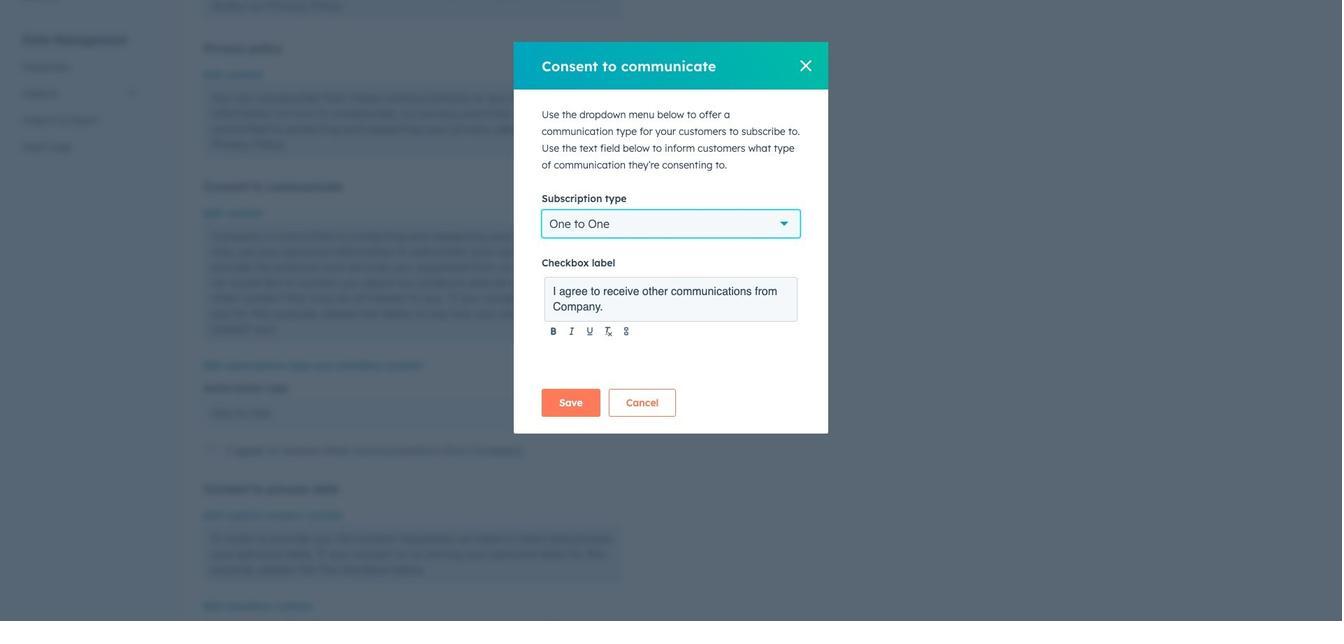 Task type: describe. For each thing, give the bounding box(es) containing it.
close image
[[801, 60, 812, 71]]



Task type: vqa. For each thing, say whether or not it's contained in the screenshot.
'text box'
yes



Task type: locate. For each thing, give the bounding box(es) containing it.
dialog
[[514, 42, 829, 434]]

data management element
[[14, 32, 146, 160]]

None text field
[[553, 284, 790, 315]]



